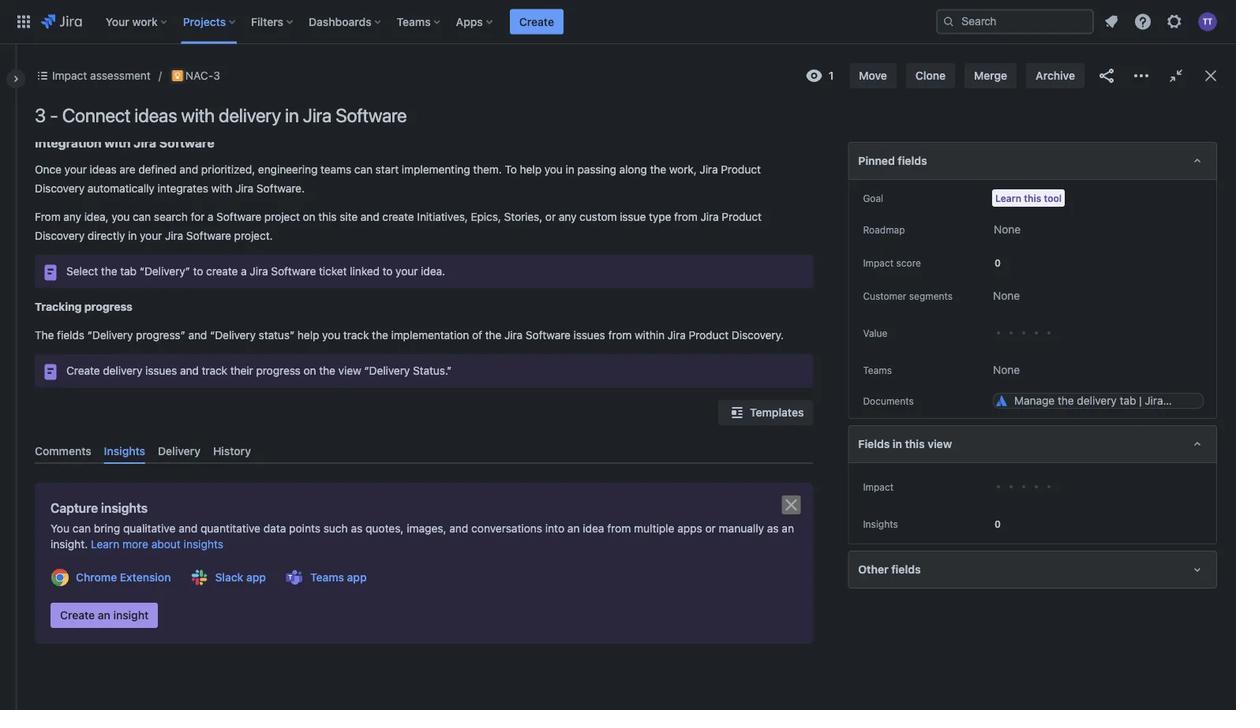 Task type: describe. For each thing, give the bounding box(es) containing it.
more image
[[1133, 66, 1152, 85]]

1 horizontal spatial 3
[[213, 69, 220, 82]]

idea,
[[84, 210, 109, 224]]

1 vertical spatial view
[[928, 438, 953, 451]]

the fields "delivery progress" and "delivery status" help you track the implementation of the jira software issues from within jira product discovery.
[[35, 329, 787, 342]]

along
[[620, 163, 647, 176]]

other fields
[[859, 564, 921, 577]]

within
[[635, 329, 665, 342]]

help image
[[1134, 12, 1153, 31]]

pinned
[[859, 154, 896, 167]]

comments
[[35, 445, 91, 458]]

1 any from the left
[[64, 210, 81, 224]]

such
[[324, 523, 348, 536]]

filters
[[251, 15, 284, 28]]

you inside the 'from any idea, you can search for a software project on this site and create initiatives, epics, stories, or any custom issue type from jira product discovery directly in your jira software project.'
[[112, 210, 130, 224]]

impact button
[[859, 478, 899, 497]]

0 horizontal spatial insights
[[101, 501, 148, 516]]

2 any from the left
[[559, 210, 577, 224]]

select
[[66, 265, 98, 278]]

insight.
[[51, 538, 88, 551]]

your inside the 'from any idea, you can search for a software project on this site and create initiatives, epics, stories, or any custom issue type from jira product discovery directly in your jira software project.'
[[140, 229, 162, 242]]

1 vertical spatial on
[[304, 364, 316, 377]]

integration
[[35, 135, 102, 150]]

select the tab "delivery" to create a jira software ticket linked to your idea.
[[66, 265, 445, 278]]

images,
[[407, 523, 447, 536]]

status."
[[413, 364, 452, 377]]

tracking progress
[[35, 301, 133, 314]]

from for within
[[609, 329, 632, 342]]

this inside the 'from any idea, you can search for a software project on this site and create initiatives, epics, stories, or any custom issue type from jira product discovery directly in your jira software project.'
[[319, 210, 337, 224]]

discovery inside the 'from any idea, you can search for a software project on this site and create initiatives, epics, stories, or any custom issue type from jira product discovery directly in your jira software project.'
[[35, 229, 85, 242]]

teams for teams app
[[310, 572, 344, 585]]

software up start
[[336, 104, 407, 126]]

and right progress"
[[188, 329, 207, 342]]

work,
[[670, 163, 697, 176]]

0 vertical spatial insights
[[104, 445, 145, 458]]

teams app
[[310, 572, 367, 585]]

slack app
[[215, 572, 266, 585]]

0 horizontal spatial 3
[[35, 104, 46, 126]]

teams app button
[[310, 570, 367, 586]]

your profile and settings image
[[1199, 12, 1218, 31]]

once your ideas are defined and prioritized, engineering teams can start implementing them. to help you in passing along the work, jira product discovery automatically integrates with jira software.
[[35, 163, 764, 195]]

impact score button
[[859, 254, 926, 272]]

the
[[35, 329, 54, 342]]

Search field
[[937, 9, 1095, 34]]

apps
[[456, 15, 483, 28]]

customer segments
[[864, 291, 953, 302]]

defined
[[138, 163, 177, 176]]

1 to from the left
[[193, 265, 203, 278]]

or inside the 'from any idea, you can search for a software project on this site and create initiatives, epics, stories, or any custom issue type from jira product discovery directly in your jira software project.'
[[546, 210, 556, 224]]

points
[[289, 523, 321, 536]]

clone
[[916, 69, 946, 82]]

from for multiple
[[608, 523, 631, 536]]

capture insights
[[51, 501, 148, 516]]

search image
[[943, 15, 956, 28]]

and right images,
[[450, 523, 469, 536]]

teams for teams popup button
[[864, 365, 893, 376]]

project
[[265, 210, 300, 224]]

2 0 from the top
[[995, 519, 1001, 530]]

can inside once your ideas are defined and prioritized, engineering teams can start implementing them. to help you in passing along the work, jira product discovery automatically integrates with jira software.
[[355, 163, 373, 176]]

1 horizontal spatial an
[[568, 523, 580, 536]]

learn for learn more about insights
[[91, 538, 119, 551]]

1 vertical spatial create
[[206, 265, 238, 278]]

jira up 'defined'
[[134, 135, 156, 150]]

share image
[[1098, 66, 1117, 85]]

from
[[35, 210, 61, 224]]

discovery.
[[732, 329, 784, 342]]

create for create delivery issues and track their progress on the view "delivery status."
[[66, 364, 100, 377]]

archive
[[1036, 69, 1076, 82]]

from inside the 'from any idea, you can search for a software project on this site and create initiatives, epics, stories, or any custom issue type from jira product discovery directly in your jira software project.'
[[675, 210, 698, 224]]

data
[[264, 523, 286, 536]]

merge button
[[965, 63, 1017, 88]]

1 vertical spatial none
[[994, 289, 1021, 303]]

in right fields in the right bottom of the page
[[893, 438, 903, 451]]

learn more about insights button
[[91, 537, 223, 553]]

settings image
[[1166, 12, 1185, 31]]

start
[[376, 163, 399, 176]]

goal
[[864, 193, 884, 204]]

them.
[[473, 163, 502, 176]]

your
[[106, 15, 129, 28]]

idea
[[583, 523, 605, 536]]

connect
[[62, 104, 130, 126]]

impact assessment
[[52, 69, 151, 82]]

tab list containing comments
[[28, 438, 820, 465]]

2 vertical spatial product
[[689, 329, 729, 342]]

learn more about insights
[[91, 538, 223, 551]]

nac-3 link
[[170, 66, 231, 85]]

about
[[151, 538, 181, 551]]

slack app button
[[215, 570, 266, 586]]

2 horizontal spatial your
[[396, 265, 418, 278]]

score
[[897, 257, 922, 269]]

1 horizontal spatial "delivery
[[210, 329, 256, 342]]

customer
[[864, 291, 907, 302]]

2 to from the left
[[383, 265, 393, 278]]

for
[[191, 210, 205, 224]]

jira right within
[[668, 329, 686, 342]]

into
[[546, 523, 565, 536]]

and up about
[[179, 523, 198, 536]]

history
[[213, 445, 251, 458]]

teams button
[[392, 9, 447, 34]]

your work button
[[101, 9, 174, 34]]

other
[[859, 564, 889, 577]]

insights inside learn more about insights button
[[184, 538, 223, 551]]

search
[[154, 210, 188, 224]]

ideas inside once your ideas are defined and prioritized, engineering teams can start implementing them. to help you in passing along the work, jira product discovery automatically integrates with jira software.
[[90, 163, 117, 176]]

other fields element
[[849, 551, 1218, 589]]

projects
[[183, 15, 226, 28]]

with inside once your ideas are defined and prioritized, engineering teams can start implementing them. to help you in passing along the work, jira product discovery automatically integrates with jira software.
[[211, 182, 232, 195]]

in up engineering
[[285, 104, 299, 126]]

stories,
[[504, 210, 543, 224]]

pinned fields
[[859, 154, 928, 167]]

3 - connect ideas with delivery in jira software
[[35, 104, 407, 126]]

conversations
[[472, 523, 543, 536]]

teams inside dropdown button
[[397, 15, 431, 28]]

multiple
[[634, 523, 675, 536]]

-
[[50, 104, 58, 126]]

impact inside impact dropdown button
[[864, 482, 894, 493]]

1 horizontal spatial you
[[322, 329, 341, 342]]

create an insight button
[[51, 604, 158, 629]]

tab
[[120, 265, 137, 278]]

chrome extension link
[[76, 570, 171, 586]]

work
[[132, 15, 158, 28]]

insight
[[113, 609, 149, 622]]

roadmap button
[[859, 220, 910, 239]]

0 vertical spatial view
[[339, 364, 361, 377]]

0 vertical spatial none
[[994, 223, 1021, 236]]

prioritized,
[[201, 163, 255, 176]]

software right of
[[526, 329, 571, 342]]

fields
[[859, 438, 890, 451]]

product inside once your ideas are defined and prioritized, engineering teams can start implementing them. to help you in passing along the work, jira product discovery automatically integrates with jira software.
[[721, 163, 761, 176]]

customer segments button
[[859, 287, 958, 306]]

software left ticket
[[271, 265, 316, 278]]

custom
[[580, 210, 617, 224]]

fields in this view element
[[849, 426, 1218, 464]]

0 horizontal spatial "delivery
[[87, 329, 133, 342]]

insights button
[[859, 515, 903, 534]]

apps button
[[452, 9, 499, 34]]

roadmap
[[864, 224, 906, 235]]

jira down prioritized,
[[235, 182, 254, 195]]

1 horizontal spatial progress
[[256, 364, 301, 377]]

2 as from the left
[[768, 523, 779, 536]]

0 vertical spatial with
[[181, 104, 215, 126]]

create for create
[[520, 15, 554, 28]]

create delivery issues and track their progress on the view "delivery status."
[[66, 364, 452, 377]]

0 vertical spatial ideas
[[134, 104, 177, 126]]

chrome extension
[[76, 572, 171, 585]]



Task type: locate. For each thing, give the bounding box(es) containing it.
create inside "button"
[[520, 15, 554, 28]]

ticket
[[319, 265, 347, 278]]

0 horizontal spatial or
[[546, 210, 556, 224]]

documents button
[[859, 392, 919, 411]]

your right once
[[64, 163, 87, 176]]

1 vertical spatial discovery
[[35, 229, 85, 242]]

insights down the quantitative
[[184, 538, 223, 551]]

1 vertical spatial or
[[706, 523, 716, 536]]

ideas up integration with jira software
[[134, 104, 177, 126]]

move
[[860, 69, 888, 82]]

0 horizontal spatial an
[[98, 609, 110, 622]]

help right to
[[520, 163, 542, 176]]

0 vertical spatial create
[[520, 15, 554, 28]]

create right panel note image on the bottom of page
[[66, 364, 100, 377]]

issue
[[620, 210, 646, 224]]

jira image
[[41, 12, 82, 31], [41, 12, 82, 31]]

automatically
[[88, 182, 155, 195]]

collapse image
[[1167, 66, 1186, 85]]

any left idea,
[[64, 210, 81, 224]]

status"
[[259, 329, 295, 342]]

linked
[[350, 265, 380, 278]]

with down "nac-3" link
[[181, 104, 215, 126]]

product inside the 'from any idea, you can search for a software project on this site and create initiatives, epics, stories, or any custom issue type from jira product discovery directly in your jira software project.'
[[722, 210, 762, 224]]

view right fields in the right bottom of the page
[[928, 438, 953, 451]]

a down project.
[[241, 265, 247, 278]]

2 vertical spatial fields
[[892, 564, 921, 577]]

1 horizontal spatial learn
[[996, 193, 1022, 204]]

delivery up prioritized,
[[219, 104, 281, 126]]

your inside once your ideas are defined and prioritized, engineering teams can start implementing them. to help you in passing along the work, jira product discovery automatically integrates with jira software.
[[64, 163, 87, 176]]

help inside once your ideas are defined and prioritized, engineering teams can start implementing them. to help you in passing along the work, jira product discovery automatically integrates with jira software.
[[520, 163, 542, 176]]

learn down pinned fields element
[[996, 193, 1022, 204]]

none down learn this tool
[[994, 223, 1021, 236]]

0 horizontal spatial you
[[112, 210, 130, 224]]

an right "into"
[[568, 523, 580, 536]]

0 horizontal spatial any
[[64, 210, 81, 224]]

fields for the
[[57, 329, 84, 342]]

1 horizontal spatial delivery
[[219, 104, 281, 126]]

dashboards
[[309, 15, 372, 28]]

or right apps
[[706, 523, 716, 536]]

in inside once your ideas are defined and prioritized, engineering teams can start implementing them. to help you in passing along the work, jira product discovery automatically integrates with jira software.
[[566, 163, 575, 176]]

1 horizontal spatial can
[[133, 210, 151, 224]]

1 horizontal spatial to
[[383, 265, 393, 278]]

0 vertical spatial insights
[[101, 501, 148, 516]]

goal button
[[859, 189, 889, 208]]

1 horizontal spatial insights
[[864, 519, 899, 530]]

with down prioritized,
[[211, 182, 232, 195]]

1 vertical spatial help
[[298, 329, 319, 342]]

as
[[351, 523, 363, 536], [768, 523, 779, 536]]

0 vertical spatial this
[[1025, 193, 1042, 204]]

jira down project.
[[250, 265, 268, 278]]

or right stories,
[[546, 210, 556, 224]]

idea.
[[421, 265, 445, 278]]

app for teams app
[[347, 572, 367, 585]]

teams button
[[859, 361, 897, 380]]

insights inside popup button
[[864, 519, 899, 530]]

1
[[829, 69, 834, 82]]

appswitcher icon image
[[14, 12, 33, 31]]

teams left apps
[[397, 15, 431, 28]]

0 vertical spatial help
[[520, 163, 542, 176]]

0 vertical spatial issues
[[574, 329, 606, 342]]

track left their
[[202, 364, 227, 377]]

1 vertical spatial insights
[[184, 538, 223, 551]]

0 vertical spatial on
[[303, 210, 316, 224]]

editor templates image
[[728, 404, 747, 423]]

2 horizontal spatial this
[[1025, 193, 1042, 204]]

discovery down once
[[35, 182, 85, 195]]

2 vertical spatial your
[[396, 265, 418, 278]]

as right manually
[[768, 523, 779, 536]]

insights down impact dropdown button at right
[[864, 519, 899, 530]]

software up 'defined'
[[159, 135, 214, 150]]

archive button
[[1027, 63, 1085, 88]]

fields for other
[[892, 564, 921, 577]]

can left search
[[133, 210, 151, 224]]

0 horizontal spatial progress
[[84, 301, 133, 314]]

pinned fields element
[[849, 142, 1218, 180]]

as right such
[[351, 523, 363, 536]]

1 vertical spatial this
[[319, 210, 337, 224]]

documents
[[864, 396, 914, 407]]

0 vertical spatial you
[[545, 163, 563, 176]]

in left the passing
[[566, 163, 575, 176]]

jira right type
[[701, 210, 719, 224]]

impact inside impact score popup button
[[864, 257, 894, 269]]

your left idea.
[[396, 265, 418, 278]]

directly
[[88, 229, 125, 242]]

discovery down from
[[35, 229, 85, 242]]

notifications image
[[1103, 12, 1122, 31]]

0 horizontal spatial can
[[72, 523, 91, 536]]

help right status"
[[298, 329, 319, 342]]

2 app from the left
[[347, 572, 367, 585]]

0 vertical spatial product
[[721, 163, 761, 176]]

teams inside popup button
[[864, 365, 893, 376]]

0 horizontal spatial app
[[246, 572, 266, 585]]

create button
[[510, 9, 564, 34]]

from
[[675, 210, 698, 224], [609, 329, 632, 342], [608, 523, 631, 536]]

0 horizontal spatial delivery
[[103, 364, 142, 377]]

0 vertical spatial 3
[[213, 69, 220, 82]]

0 vertical spatial from
[[675, 210, 698, 224]]

learn down bring
[[91, 538, 119, 551]]

1 app from the left
[[246, 572, 266, 585]]

on right their
[[304, 364, 316, 377]]

discovery
[[35, 182, 85, 195], [35, 229, 85, 242]]

you inside once your ideas are defined and prioritized, engineering teams can start implementing them. to help you in passing along the work, jira product discovery automatically integrates with jira software.
[[545, 163, 563, 176]]

projects button
[[178, 9, 242, 34]]

1 vertical spatial a
[[241, 265, 247, 278]]

or inside you can bring qualitative and quantitative data points such as quotes, images, and conversations into an idea from multiple apps or manually as an insight.
[[706, 523, 716, 536]]

fields in this view
[[859, 438, 953, 451]]

3 left -
[[35, 104, 46, 126]]

this left tool
[[1025, 193, 1042, 204]]

1 horizontal spatial app
[[347, 572, 367, 585]]

progress down tab
[[84, 301, 133, 314]]

app
[[246, 572, 266, 585], [347, 572, 367, 585]]

panel note image
[[41, 263, 60, 282]]

delivery down progress"
[[103, 364, 142, 377]]

quantitative
[[201, 523, 261, 536]]

can inside you can bring qualitative and quantitative data points such as quotes, images, and conversations into an idea from multiple apps or manually as an insight.
[[72, 523, 91, 536]]

teams down such
[[310, 572, 344, 585]]

progress"
[[136, 329, 185, 342]]

learn
[[996, 193, 1022, 204], [91, 538, 119, 551]]

0
[[995, 257, 1001, 269], [995, 519, 1001, 530]]

0 horizontal spatial learn
[[91, 538, 119, 551]]

2 vertical spatial impact
[[864, 482, 894, 493]]

impact for score
[[864, 257, 894, 269]]

"delivery"
[[140, 265, 190, 278]]

3 up 3 - connect ideas with delivery in jira software
[[213, 69, 220, 82]]

issues left within
[[574, 329, 606, 342]]

impact inside impact assessment link
[[52, 69, 87, 82]]

1 vertical spatial you
[[112, 210, 130, 224]]

software up project.
[[217, 210, 262, 224]]

0 horizontal spatial this
[[319, 210, 337, 224]]

create down once your ideas are defined and prioritized, engineering teams can start implementing them. to help you in passing along the work, jira product discovery automatically integrates with jira software.
[[383, 210, 414, 224]]

jira up teams
[[303, 104, 332, 126]]

integrates
[[158, 182, 208, 195]]

progress down status"
[[256, 364, 301, 377]]

close image
[[782, 496, 801, 515]]

a inside the 'from any idea, you can search for a software project on this site and create initiatives, epics, stories, or any custom issue type from jira product discovery directly in your jira software project.'
[[208, 210, 214, 224]]

1 horizontal spatial as
[[768, 523, 779, 536]]

progress
[[84, 301, 133, 314], [256, 364, 301, 377]]

0 vertical spatial impact
[[52, 69, 87, 82]]

and inside the 'from any idea, you can search for a software project on this site and create initiatives, epics, stories, or any custom issue type from jira product discovery directly in your jira software project.'
[[361, 210, 380, 224]]

chrome
[[76, 572, 117, 585]]

app down such
[[347, 572, 367, 585]]

the
[[650, 163, 667, 176], [101, 265, 117, 278], [372, 329, 388, 342], [485, 329, 502, 342], [319, 364, 336, 377]]

1 vertical spatial teams
[[864, 365, 893, 376]]

1 horizontal spatial issues
[[574, 329, 606, 342]]

are
[[119, 163, 135, 176]]

impact up -
[[52, 69, 87, 82]]

1 vertical spatial delivery
[[103, 364, 142, 377]]

nac-3
[[185, 69, 220, 82]]

create inside button
[[60, 609, 95, 622]]

can inside the 'from any idea, you can search for a software project on this site and create initiatives, epics, stories, or any custom issue type from jira product discovery directly in your jira software project.'
[[133, 210, 151, 224]]

1 horizontal spatial or
[[706, 523, 716, 536]]

qualitative
[[123, 523, 176, 536]]

fields
[[898, 154, 928, 167], [57, 329, 84, 342], [892, 564, 921, 577]]

to right '"delivery"'
[[193, 265, 203, 278]]

2 horizontal spatial an
[[782, 523, 795, 536]]

insights up bring
[[101, 501, 148, 516]]

view down the fields "delivery progress" and "delivery status" help you track the implementation of the jira software issues from within jira product discovery.
[[339, 364, 361, 377]]

this right fields in the right bottom of the page
[[906, 438, 925, 451]]

learn this tool
[[996, 193, 1062, 204]]

0 horizontal spatial teams
[[310, 572, 344, 585]]

"delivery
[[87, 329, 133, 342], [210, 329, 256, 342], [364, 364, 410, 377]]

0 vertical spatial a
[[208, 210, 214, 224]]

2 vertical spatial none
[[994, 364, 1021, 377]]

1 vertical spatial from
[[609, 329, 632, 342]]

on right project
[[303, 210, 316, 224]]

epics,
[[471, 210, 501, 224]]

impact left score
[[864, 257, 894, 269]]

from right type
[[675, 210, 698, 224]]

with up are
[[104, 135, 131, 150]]

fields right the
[[57, 329, 84, 342]]

jira down search
[[165, 229, 183, 242]]

and inside once your ideas are defined and prioritized, engineering teams can start implementing them. to help you in passing along the work, jira product discovery automatically integrates with jira software.
[[180, 163, 198, 176]]

filters button
[[247, 9, 299, 34]]

capture
[[51, 501, 98, 516]]

impact
[[52, 69, 87, 82], [864, 257, 894, 269], [864, 482, 894, 493]]

from left within
[[609, 329, 632, 342]]

of
[[472, 329, 482, 342]]

insights left delivery
[[104, 445, 145, 458]]

0 vertical spatial track
[[343, 329, 369, 342]]

in right directly
[[128, 229, 137, 242]]

viewkind image
[[33, 66, 52, 85]]

2 vertical spatial teams
[[310, 572, 344, 585]]

you right status"
[[322, 329, 341, 342]]

0 vertical spatial fields
[[898, 154, 928, 167]]

you up directly
[[112, 210, 130, 224]]

create for create an insight
[[60, 609, 95, 622]]

project.
[[234, 229, 273, 242]]

insights
[[101, 501, 148, 516], [184, 538, 223, 551]]

1 0 from the top
[[995, 257, 1001, 269]]

teams
[[321, 163, 352, 176]]

0 horizontal spatial your
[[64, 163, 87, 176]]

2 discovery from the top
[[35, 229, 85, 242]]

2 horizontal spatial you
[[545, 163, 563, 176]]

issues down progress"
[[145, 364, 177, 377]]

this left site
[[319, 210, 337, 224]]

can left start
[[355, 163, 373, 176]]

1 vertical spatial can
[[133, 210, 151, 224]]

1 vertical spatial 3
[[35, 104, 46, 126]]

jira right of
[[505, 329, 523, 342]]

ideas left are
[[90, 163, 117, 176]]

any left the custom
[[559, 210, 577, 224]]

to
[[505, 163, 517, 176]]

2 horizontal spatial "delivery
[[364, 364, 410, 377]]

impact for assessment
[[52, 69, 87, 82]]

an down close icon
[[782, 523, 795, 536]]

2 vertical spatial you
[[322, 329, 341, 342]]

an inside button
[[98, 609, 110, 622]]

you right to
[[545, 163, 563, 176]]

assessment
[[90, 69, 151, 82]]

create down project.
[[206, 265, 238, 278]]

delivery
[[158, 445, 201, 458]]

teams inside button
[[310, 572, 344, 585]]

1 vertical spatial issues
[[145, 364, 177, 377]]

1 horizontal spatial help
[[520, 163, 542, 176]]

impact score
[[864, 257, 922, 269]]

passing
[[578, 163, 617, 176]]

0 vertical spatial discovery
[[35, 182, 85, 195]]

can
[[355, 163, 373, 176], [133, 210, 151, 224], [72, 523, 91, 536]]

on inside the 'from any idea, you can search for a software project on this site and create initiatives, epics, stories, or any custom issue type from jira product discovery directly in your jira software project.'
[[303, 210, 316, 224]]

0 horizontal spatial issues
[[145, 364, 177, 377]]

learn inside button
[[91, 538, 119, 551]]

0 up other fields element
[[995, 519, 1001, 530]]

your work
[[106, 15, 158, 28]]

1 vertical spatial progress
[[256, 364, 301, 377]]

fields right other
[[892, 564, 921, 577]]

your down search
[[140, 229, 162, 242]]

"delivery up their
[[210, 329, 256, 342]]

from right idea
[[608, 523, 631, 536]]

manag link
[[994, 393, 1237, 408]]

integration with jira software
[[35, 135, 217, 150]]

engineering
[[258, 163, 318, 176]]

0 horizontal spatial track
[[202, 364, 227, 377]]

implementation
[[391, 329, 469, 342]]

1 vertical spatial fields
[[57, 329, 84, 342]]

0 horizontal spatial ideas
[[90, 163, 117, 176]]

1 vertical spatial product
[[722, 210, 762, 224]]

"delivery down the fields "delivery progress" and "delivery status" help you track the implementation of the jira software issues from within jira product discovery.
[[364, 364, 410, 377]]

can up insight.
[[72, 523, 91, 536]]

0 horizontal spatial as
[[351, 523, 363, 536]]

2 horizontal spatial teams
[[864, 365, 893, 376]]

more
[[122, 538, 148, 551]]

discovery inside once your ideas are defined and prioritized, engineering teams can start implementing them. to help you in passing along the work, jira product discovery automatically integrates with jira software.
[[35, 182, 85, 195]]

insights
[[104, 445, 145, 458], [864, 519, 899, 530]]

1 discovery from the top
[[35, 182, 85, 195]]

initiatives,
[[417, 210, 468, 224]]

software
[[336, 104, 407, 126], [159, 135, 214, 150], [217, 210, 262, 224], [186, 229, 231, 242], [271, 265, 316, 278], [526, 329, 571, 342]]

banner
[[0, 0, 1237, 44]]

0 vertical spatial 0
[[995, 257, 1001, 269]]

1 vertical spatial insights
[[864, 519, 899, 530]]

app right slack
[[246, 572, 266, 585]]

software down for
[[186, 229, 231, 242]]

in inside the 'from any idea, you can search for a software project on this site and create initiatives, epics, stories, or any custom issue type from jira product discovery directly in your jira software project.'
[[128, 229, 137, 242]]

panel note image
[[41, 363, 60, 382]]

1 as from the left
[[351, 523, 363, 536]]

3
[[213, 69, 220, 82], [35, 104, 46, 126]]

you
[[51, 523, 70, 536]]

software.
[[257, 182, 305, 195]]

banner containing your work
[[0, 0, 1237, 44]]

0 horizontal spatial insights
[[104, 445, 145, 458]]

0 vertical spatial delivery
[[219, 104, 281, 126]]

fields right pinned at the right of the page
[[898, 154, 928, 167]]

1 vertical spatial your
[[140, 229, 162, 242]]

chrome extension button
[[76, 570, 171, 586]]

none up 'fields in this view' element
[[994, 364, 1021, 377]]

and right site
[[361, 210, 380, 224]]

current project sidebar image
[[0, 63, 35, 95]]

2 vertical spatial can
[[72, 523, 91, 536]]

learn for learn this tool
[[996, 193, 1022, 204]]

close image
[[1202, 66, 1221, 85]]

2 horizontal spatial can
[[355, 163, 373, 176]]

0 horizontal spatial to
[[193, 265, 203, 278]]

1 vertical spatial with
[[104, 135, 131, 150]]

create
[[520, 15, 554, 28], [66, 364, 100, 377], [60, 609, 95, 622]]

0 vertical spatial learn
[[996, 193, 1022, 204]]

primary element
[[9, 0, 937, 44]]

0 vertical spatial progress
[[84, 301, 133, 314]]

0 vertical spatial can
[[355, 163, 373, 176]]

issues
[[574, 329, 606, 342], [145, 364, 177, 377]]

0 horizontal spatial help
[[298, 329, 319, 342]]

fields for pinned
[[898, 154, 928, 167]]

0 vertical spatial teams
[[397, 15, 431, 28]]

from inside you can bring qualitative and quantitative data points such as quotes, images, and conversations into an idea from multiple apps or manually as an insight.
[[608, 523, 631, 536]]

2 vertical spatial create
[[60, 609, 95, 622]]

1 horizontal spatial ideas
[[134, 104, 177, 126]]

and down progress"
[[180, 364, 199, 377]]

impact assessment link
[[33, 66, 151, 85]]

0 down learn this tool
[[995, 257, 1001, 269]]

track down linked
[[343, 329, 369, 342]]

app for slack app
[[246, 572, 266, 585]]

merge
[[975, 69, 1008, 82]]

1 vertical spatial ideas
[[90, 163, 117, 176]]

jira right work,
[[700, 163, 718, 176]]

1 horizontal spatial track
[[343, 329, 369, 342]]

the inside once your ideas are defined and prioritized, engineering teams can start implementing them. to help you in passing along the work, jira product discovery automatically integrates with jira software.
[[650, 163, 667, 176]]

to right linked
[[383, 265, 393, 278]]

"delivery down tracking progress
[[87, 329, 133, 342]]

tab list
[[28, 438, 820, 465]]

create inside the 'from any idea, you can search for a software project on this site and create initiatives, epics, stories, or any custom issue type from jira product discovery directly in your jira software project.'
[[383, 210, 414, 224]]

none right segments
[[994, 289, 1021, 303]]

impact up insights popup button
[[864, 482, 894, 493]]

0 vertical spatial your
[[64, 163, 87, 176]]

2 vertical spatial this
[[906, 438, 925, 451]]

and up integrates
[[180, 163, 198, 176]]



Task type: vqa. For each thing, say whether or not it's contained in the screenshot.
Bold ⌘B image
no



